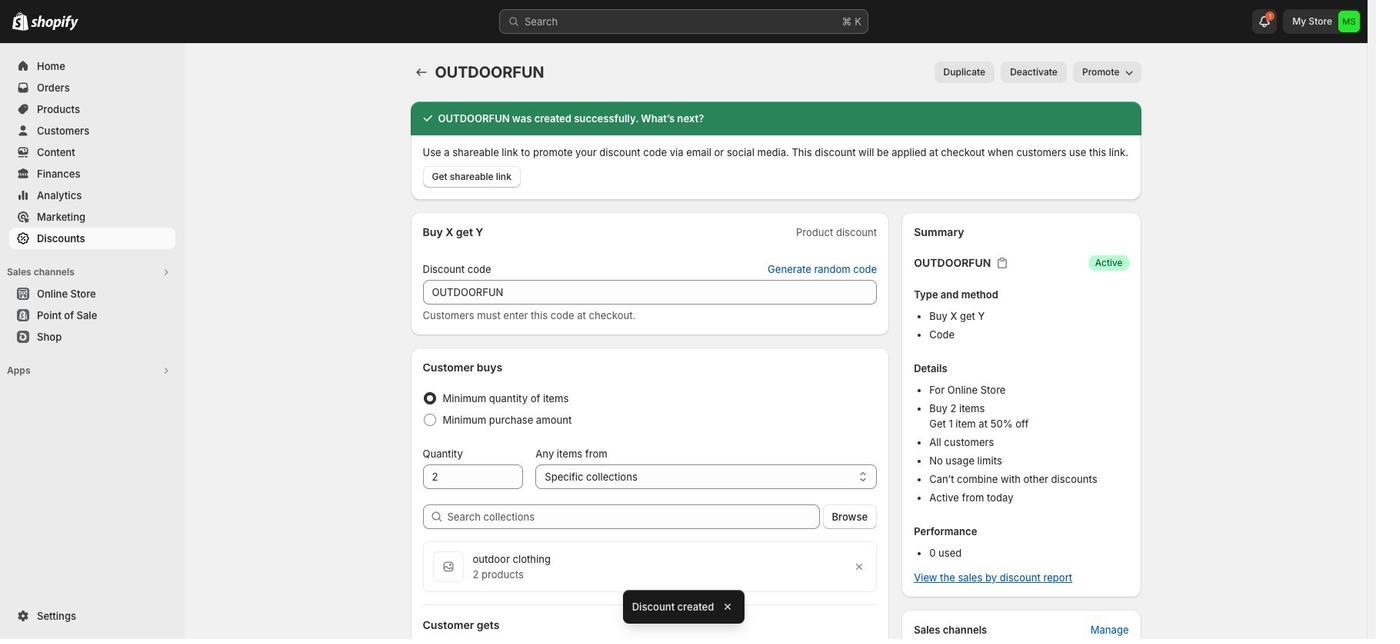 Task type: describe. For each thing, give the bounding box(es) containing it.
Search collections text field
[[447, 505, 820, 529]]



Task type: vqa. For each thing, say whether or not it's contained in the screenshot.
ONLINE STORE image at the top of page
no



Task type: locate. For each thing, give the bounding box(es) containing it.
shopify image
[[12, 12, 28, 31], [31, 15, 78, 31]]

None text field
[[423, 280, 877, 305]]

1 horizontal spatial shopify image
[[31, 15, 78, 31]]

0 horizontal spatial shopify image
[[12, 12, 28, 31]]

None text field
[[423, 465, 523, 489]]

my store image
[[1339, 11, 1360, 32]]



